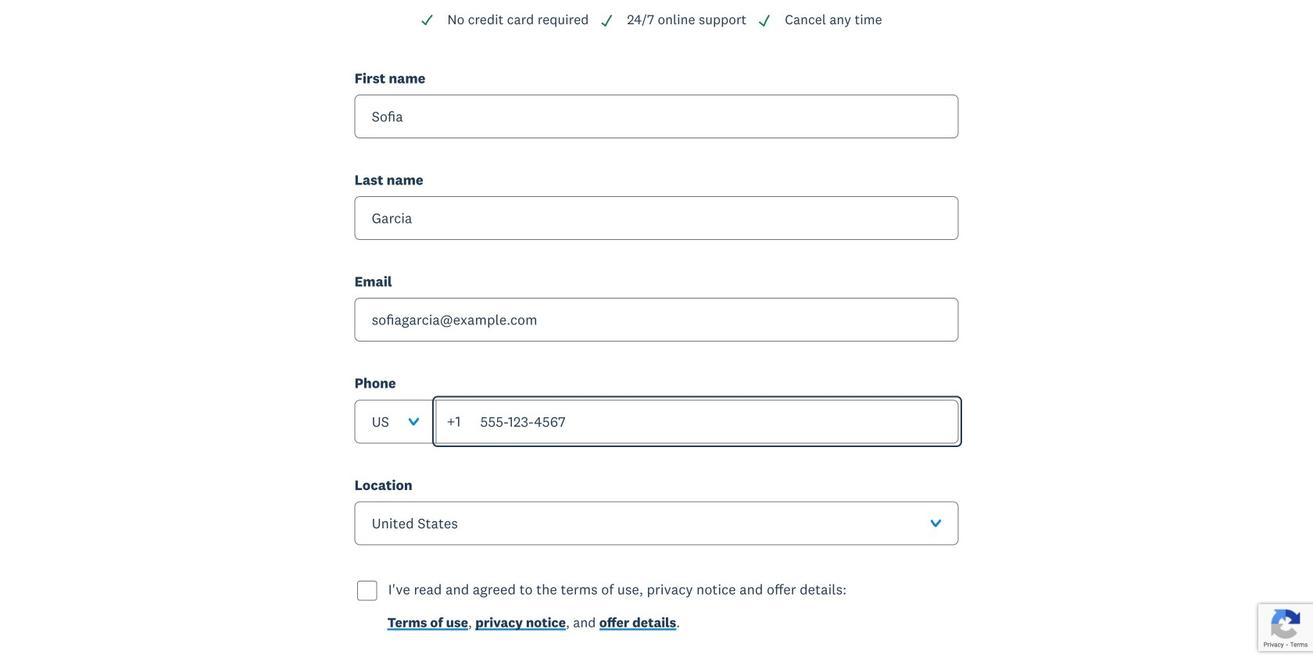 Task type: locate. For each thing, give the bounding box(es) containing it.
First name text field
[[355, 95, 959, 138]]

Last name text field
[[355, 196, 959, 240]]

Email email field
[[355, 298, 959, 342]]



Task type: vqa. For each thing, say whether or not it's contained in the screenshot.
First name text field at the top
yes



Task type: describe. For each thing, give the bounding box(es) containing it.
Phone text field
[[436, 400, 959, 443]]



